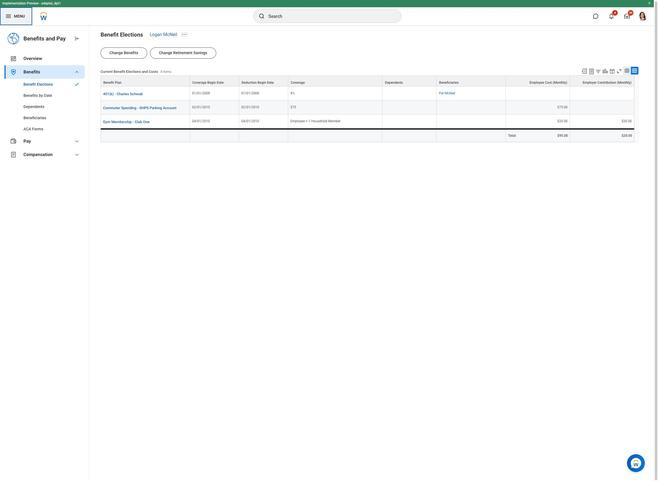 Task type: locate. For each thing, give the bounding box(es) containing it.
4 row from the top
[[101, 115, 635, 129]]

close environment banner image
[[648, 1, 651, 5]]

1 chevron down small image from the top
[[73, 69, 80, 75]]

1 row from the top
[[101, 75, 635, 87]]

2 row from the top
[[101, 87, 635, 101]]

table image
[[625, 68, 630, 73]]

banner
[[0, 0, 654, 25]]

0 vertical spatial chevron down small image
[[73, 69, 80, 75]]

fullscreen image
[[616, 68, 623, 74]]

chevron down small image
[[73, 69, 80, 75], [73, 138, 80, 145], [73, 151, 80, 158]]

5 row from the top
[[101, 129, 635, 142]]

2 vertical spatial chevron down small image
[[73, 151, 80, 158]]

3 row from the top
[[101, 101, 635, 115]]

toolbar
[[579, 67, 639, 75]]

export to excel image
[[581, 68, 588, 74]]

expand table image
[[632, 68, 638, 73]]

cell
[[383, 87, 437, 101], [506, 87, 570, 101], [570, 87, 635, 101], [383, 101, 437, 115], [437, 101, 506, 115], [570, 101, 635, 115], [383, 115, 437, 129], [437, 115, 506, 129], [101, 129, 190, 142], [190, 129, 239, 142], [239, 129, 288, 142], [288, 129, 383, 142], [383, 129, 437, 142], [437, 129, 506, 142]]

workday assistant region
[[627, 452, 647, 473]]

3 chevron down small image from the top
[[73, 151, 80, 158]]

chevron down small image for task pay image
[[73, 138, 80, 145]]

row
[[101, 75, 635, 87], [101, 87, 635, 101], [101, 101, 635, 115], [101, 115, 635, 129], [101, 129, 635, 142]]

select to filter grid data image
[[595, 68, 602, 74]]

expand/collapse chart image
[[602, 68, 609, 74]]

1 vertical spatial chevron down small image
[[73, 138, 80, 145]]

justify image
[[5, 13, 12, 20]]

Search Workday  search field
[[269, 10, 390, 22]]

2 chevron down small image from the top
[[73, 138, 80, 145]]

profile logan mcneil image
[[638, 12, 647, 22]]

benefits image
[[10, 69, 17, 75]]

transformation import image
[[73, 35, 80, 42]]



Task type: describe. For each thing, give the bounding box(es) containing it.
export to worksheets image
[[588, 68, 595, 75]]

click to view/edit grid preferences image
[[609, 68, 616, 74]]

chevron down small image for document alt icon
[[73, 151, 80, 158]]

search image
[[258, 13, 265, 20]]

inbox large image
[[625, 13, 630, 19]]

chevron down small image for 'benefits' icon
[[73, 69, 80, 75]]

task pay image
[[10, 138, 17, 145]]

document alt image
[[10, 151, 17, 158]]

notifications large image
[[609, 13, 614, 19]]

check image
[[73, 82, 80, 87]]

navigation pane region
[[0, 25, 89, 481]]

dashboard image
[[10, 55, 17, 62]]

benefits and pay element
[[23, 35, 69, 42]]



Task type: vqa. For each thing, say whether or not it's contained in the screenshot.
02/17/2021 in the 02/17/2021 06:34:37.667 AM
no



